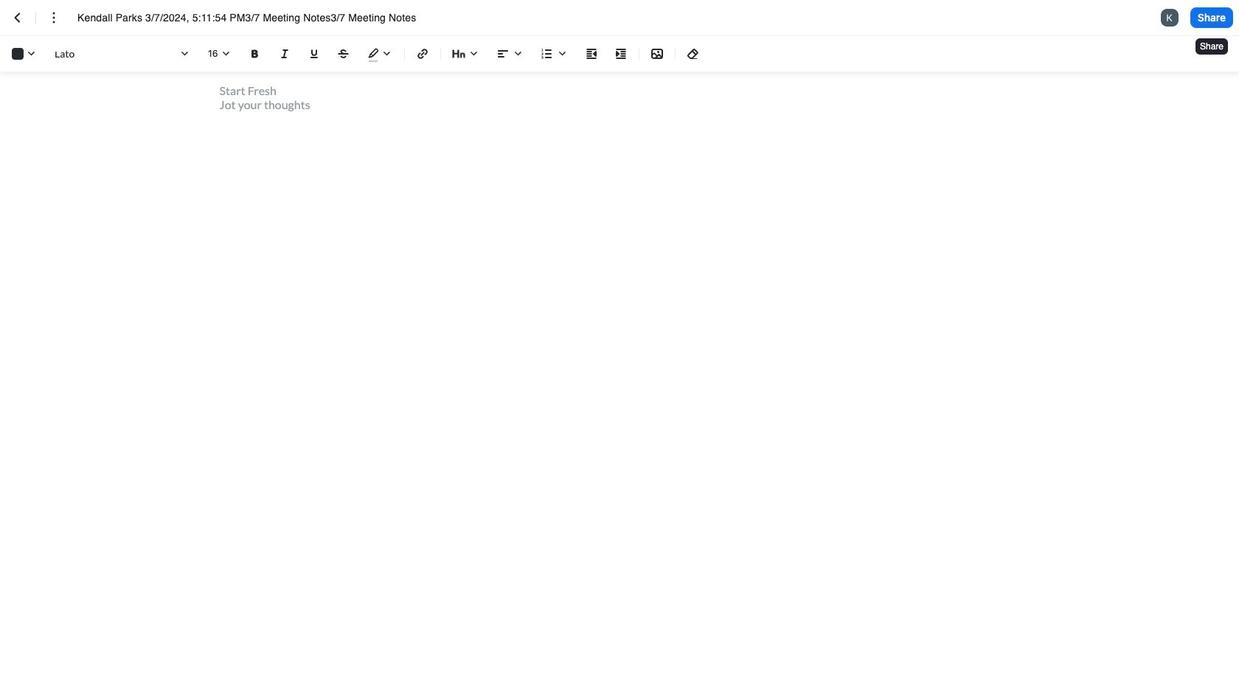 Task type: describe. For each thing, give the bounding box(es) containing it.
kendall parks image
[[1161, 9, 1179, 27]]

underline image
[[306, 45, 323, 63]]

bold image
[[246, 45, 264, 63]]



Task type: locate. For each thing, give the bounding box(es) containing it.
italic image
[[276, 45, 294, 63]]

all notes image
[[9, 9, 27, 27]]

strikethrough image
[[335, 45, 353, 63]]

decrease indent image
[[583, 45, 601, 63]]

insert image image
[[649, 45, 666, 63]]

clear style image
[[685, 45, 703, 63]]

tooltip
[[1195, 28, 1230, 56]]

increase indent image
[[613, 45, 630, 63]]

more image
[[45, 9, 63, 27]]

link image
[[414, 45, 432, 63]]

None text field
[[77, 10, 444, 25]]



Task type: vqa. For each thing, say whether or not it's contained in the screenshot.
text box
yes



